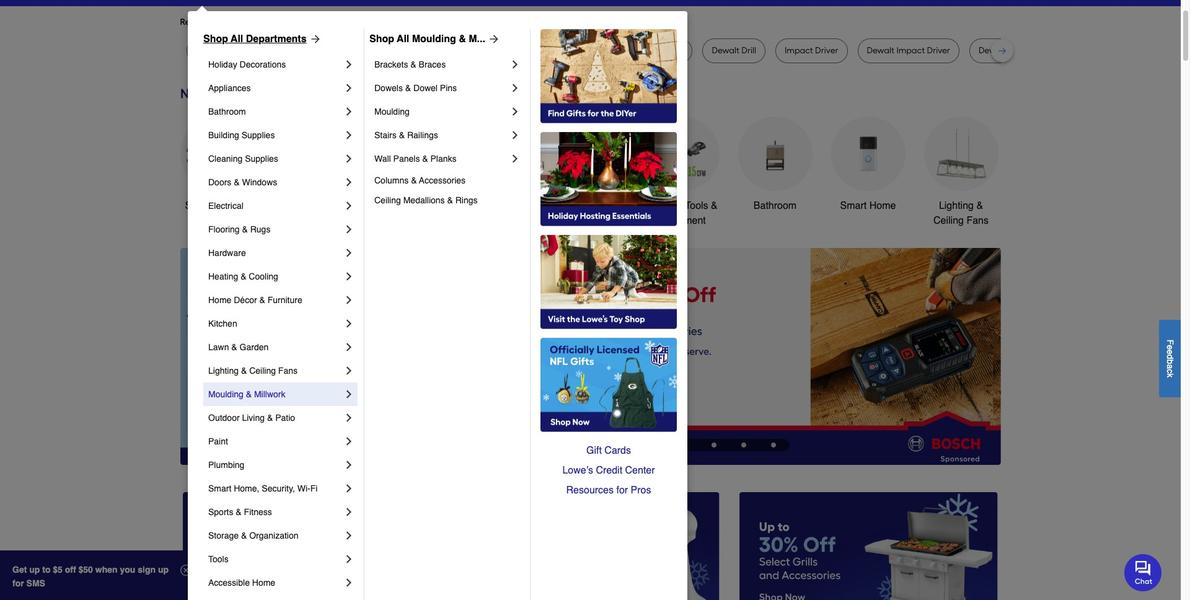 Task type: vqa. For each thing, say whether or not it's contained in the screenshot.
Flooring
yes



Task type: describe. For each thing, give the bounding box(es) containing it.
cleaning supplies
[[208, 154, 278, 164]]

moulding & millwork link
[[208, 383, 343, 406]]

patio
[[275, 413, 295, 423]]

ceiling inside ceiling medallions & rings link
[[375, 195, 401, 205]]

flooring & rugs
[[208, 225, 271, 234]]

bit for impact driver bit
[[550, 45, 560, 56]]

c
[[1166, 369, 1176, 373]]

accessible
[[208, 578, 250, 588]]

building supplies
[[208, 130, 275, 140]]

stairs
[[375, 130, 397, 140]]

scroll to item #3 image
[[700, 443, 729, 448]]

chevron right image for accessible home
[[343, 577, 355, 589]]

fitness
[[244, 507, 272, 517]]

braces
[[419, 60, 446, 69]]

all for departments
[[231, 33, 243, 45]]

stairs & railings link
[[375, 123, 509, 147]]

shop all deals link
[[180, 117, 255, 213]]

a
[[1166, 364, 1176, 369]]

d
[[1166, 354, 1176, 359]]

christmas decorations
[[470, 200, 523, 226]]

center
[[625, 465, 655, 476]]

heating & cooling
[[208, 272, 278, 282]]

3 set from the left
[[1038, 45, 1051, 56]]

chevron right image for doors & windows
[[343, 176, 355, 189]]

gift cards
[[587, 445, 631, 456]]

moulding for moulding & millwork
[[208, 389, 244, 399]]

holiday
[[208, 60, 237, 69]]

chevron right image for smart home, security, wi-fi
[[343, 483, 355, 495]]

gift
[[587, 445, 602, 456]]

shop for shop all moulding & m...
[[370, 33, 394, 45]]

drill for dewalt drill bit set
[[1009, 45, 1024, 56]]

chevron right image for bathroom
[[343, 105, 355, 118]]

impact driver
[[785, 45, 839, 56]]

searches
[[242, 17, 278, 27]]

chat invite button image
[[1125, 554, 1163, 591]]

chevron right image for kitchen
[[343, 318, 355, 330]]

& inside the outdoor tools & equipment
[[711, 200, 718, 211]]

dowels
[[375, 83, 403, 93]]

sign
[[138, 565, 156, 575]]

1 vertical spatial lighting & ceiling fans
[[208, 366, 298, 376]]

panels
[[394, 154, 420, 164]]

0 vertical spatial moulding
[[412, 33, 456, 45]]

scroll to item #2 element
[[667, 441, 700, 449]]

drill bit set
[[589, 45, 630, 56]]

chevron right image for building supplies
[[343, 129, 355, 141]]

find gifts for the diyer. image
[[541, 29, 677, 123]]

get up to $5 off $50 when you sign up for sms
[[12, 565, 169, 589]]

more suggestions for you link
[[318, 16, 428, 29]]

organization
[[249, 531, 299, 541]]

windows
[[242, 177, 277, 187]]

tools inside the outdoor tools & equipment
[[686, 200, 709, 211]]

up to 35 percent off select small appliances. image
[[461, 492, 720, 600]]

recommended searches for you
[[180, 17, 308, 27]]

0 horizontal spatial tools link
[[208, 548, 343, 571]]

dewalt drill bit set
[[979, 45, 1051, 56]]

building
[[208, 130, 239, 140]]

building supplies link
[[208, 123, 343, 147]]

outdoor for outdoor living & patio
[[208, 413, 240, 423]]

1 horizontal spatial bathroom
[[754, 200, 797, 211]]

b
[[1166, 359, 1176, 364]]

arrow right image for shop all moulding & m...
[[486, 33, 500, 45]]

m...
[[469, 33, 486, 45]]

millwork
[[254, 389, 286, 399]]

chevron right image for dowels & dowel pins
[[509, 82, 522, 94]]

stairs & railings
[[375, 130, 438, 140]]

storage & organization link
[[208, 524, 343, 548]]

lawn & garden link
[[208, 336, 343, 359]]

chevron right image for lighting & ceiling fans
[[343, 365, 355, 377]]

wall panels & planks
[[375, 154, 457, 164]]

doors
[[208, 177, 232, 187]]

lawn & garden
[[208, 342, 269, 352]]

1 set from the left
[[618, 45, 630, 56]]

smart for smart home, security, wi-fi
[[208, 484, 232, 494]]

dewalt for dewalt drill bit
[[326, 45, 354, 56]]

plumbing link
[[208, 453, 343, 477]]

chevron right image for storage & organization
[[343, 530, 355, 542]]

officially licensed n f l gifts. shop now. image
[[541, 338, 677, 432]]

moulding for moulding
[[375, 107, 410, 117]]

& inside "link"
[[234, 177, 240, 187]]

0 vertical spatial tools link
[[366, 117, 441, 213]]

faucets
[[590, 200, 625, 211]]

0 horizontal spatial tools
[[208, 554, 229, 564]]

bit for dewalt drill bit set
[[1026, 45, 1036, 56]]

chevron right image for lawn & garden
[[343, 341, 355, 354]]

resources for pros link
[[541, 481, 677, 500]]

chevron right image for appliances
[[343, 82, 355, 94]]

pros
[[631, 485, 651, 496]]

columns & accessories link
[[375, 171, 522, 190]]

k
[[1166, 373, 1176, 378]]

smart home
[[841, 200, 896, 211]]

dewalt impact driver
[[867, 45, 951, 56]]

chevron right image for wall panels & planks
[[509, 153, 522, 165]]

chevron right image for sports & fitness
[[343, 506, 355, 518]]

departments
[[246, 33, 307, 45]]

driver for impact driver
[[816, 45, 839, 56]]

wi-
[[297, 484, 311, 494]]

chevron right image for plumbing
[[343, 459, 355, 471]]

1 e from the top
[[1166, 345, 1176, 350]]

furniture
[[268, 295, 302, 305]]

kitchen faucets
[[554, 200, 625, 211]]

arrow right image
[[978, 357, 991, 369]]

1 horizontal spatial bathroom link
[[738, 117, 813, 213]]

drill for dewalt drill
[[742, 45, 757, 56]]

smart home, security, wi-fi link
[[208, 477, 343, 500]]

0 vertical spatial lighting & ceiling fans
[[934, 200, 989, 226]]

2 drill from the left
[[589, 45, 603, 56]]

wall panels & planks link
[[375, 147, 509, 171]]

sms
[[26, 579, 45, 589]]

dewalt for dewalt drill
[[712, 45, 740, 56]]

4 bit from the left
[[659, 45, 669, 56]]

home for smart home
[[870, 200, 896, 211]]

all for moulding
[[397, 33, 410, 45]]

0 horizontal spatial lighting & ceiling fans link
[[208, 359, 343, 383]]

holiday decorations link
[[208, 53, 343, 76]]

garden
[[240, 342, 269, 352]]

rings
[[456, 195, 478, 205]]

3 bit from the left
[[605, 45, 615, 56]]

to
[[42, 565, 51, 575]]

impact driver bit
[[494, 45, 560, 56]]

1 vertical spatial home
[[208, 295, 232, 305]]

2 set from the left
[[671, 45, 684, 56]]

moulding & millwork
[[208, 389, 286, 399]]

recommended
[[180, 17, 240, 27]]

chevron right image for flooring & rugs
[[343, 223, 355, 236]]

f e e d b a c k button
[[1160, 320, 1181, 397]]

resources
[[567, 485, 614, 496]]

shop all deals
[[185, 200, 250, 211]]

sports
[[208, 507, 233, 517]]

drill for dewalt drill bit
[[356, 45, 370, 56]]

scroll to item #4 image
[[729, 443, 759, 448]]

dewalt drill bit
[[326, 45, 383, 56]]

chevron right image for brackets & braces
[[509, 58, 522, 71]]

heating & cooling link
[[208, 265, 343, 288]]

outdoor tools & equipment
[[647, 200, 718, 226]]

columns & accessories
[[375, 176, 466, 185]]

all for deals
[[211, 200, 222, 211]]

f
[[1166, 339, 1176, 345]]

fans inside 'lighting & ceiling fans'
[[967, 215, 989, 226]]

shop all departments
[[203, 33, 307, 45]]

rugs
[[250, 225, 271, 234]]



Task type: locate. For each thing, give the bounding box(es) containing it.
0 horizontal spatial up
[[29, 565, 40, 575]]

credit
[[596, 465, 623, 476]]

1 horizontal spatial tools link
[[366, 117, 441, 213]]

2 vertical spatial ceiling
[[249, 366, 276, 376]]

1 dewalt from the left
[[326, 45, 354, 56]]

all down recommended searches for you
[[231, 33, 243, 45]]

chevron right image for cleaning supplies
[[343, 153, 355, 165]]

flooring & rugs link
[[208, 218, 343, 241]]

lawn
[[208, 342, 229, 352]]

0 horizontal spatial moulding
[[208, 389, 244, 399]]

for down get
[[12, 579, 24, 589]]

outdoor inside the outdoor living & patio link
[[208, 413, 240, 423]]

1 horizontal spatial all
[[231, 33, 243, 45]]

more
[[318, 17, 338, 27]]

all up brackets & braces at the top left of page
[[397, 33, 410, 45]]

home
[[870, 200, 896, 211], [208, 295, 232, 305], [252, 578, 275, 588]]

shop all moulding & m...
[[370, 33, 486, 45]]

appliances
[[208, 83, 251, 93]]

fans
[[967, 215, 989, 226], [278, 366, 298, 376]]

hardware
[[208, 248, 246, 258]]

shop down recommended
[[203, 33, 228, 45]]

cleaning
[[208, 154, 243, 164]]

lighting
[[940, 200, 974, 211], [208, 366, 239, 376]]

2 horizontal spatial impact
[[897, 45, 925, 56]]

2 dewalt from the left
[[712, 45, 740, 56]]

0 horizontal spatial arrow right image
[[307, 33, 322, 45]]

0 vertical spatial lighting
[[940, 200, 974, 211]]

bathroom link
[[208, 100, 343, 123], [738, 117, 813, 213]]

0 horizontal spatial decorations
[[240, 60, 286, 69]]

moulding down dowels
[[375, 107, 410, 117]]

doors & windows link
[[208, 171, 343, 194]]

christmas
[[474, 200, 519, 211]]

more suggestions for you
[[318, 17, 418, 27]]

2 arrow right image from the left
[[486, 33, 500, 45]]

impact for impact driver bit
[[494, 45, 523, 56]]

dowels & dowel pins link
[[375, 76, 509, 100]]

hardware link
[[208, 241, 343, 265]]

paint link
[[208, 430, 343, 453]]

decorations
[[240, 60, 286, 69], [470, 215, 523, 226]]

get up to 2 free select tools or batteries when you buy 1 with select purchases. image
[[183, 492, 441, 600]]

0 vertical spatial home
[[870, 200, 896, 211]]

1 horizontal spatial arrow right image
[[486, 33, 500, 45]]

outdoor living & patio
[[208, 413, 295, 423]]

0 vertical spatial bathroom
[[208, 107, 246, 117]]

decorations inside holiday decorations link
[[240, 60, 286, 69]]

2 up from the left
[[158, 565, 169, 575]]

0 horizontal spatial outdoor
[[208, 413, 240, 423]]

you for more suggestions for you
[[403, 17, 418, 27]]

for left pros
[[617, 485, 628, 496]]

impact for impact driver
[[785, 45, 814, 56]]

1 vertical spatial smart
[[208, 484, 232, 494]]

tools down columns
[[392, 200, 415, 211]]

lighting & ceiling fans
[[934, 200, 989, 226], [208, 366, 298, 376]]

1 up from the left
[[29, 565, 40, 575]]

outdoor up the equipment
[[647, 200, 683, 211]]

up right sign
[[158, 565, 169, 575]]

chevron right image for stairs & railings
[[509, 129, 522, 141]]

0 vertical spatial supplies
[[242, 130, 275, 140]]

1 horizontal spatial lighting & ceiling fans link
[[924, 117, 999, 228]]

chevron right image for heating & cooling
[[343, 270, 355, 283]]

4 dewalt from the left
[[979, 45, 1007, 56]]

3 dewalt from the left
[[867, 45, 895, 56]]

arrow right image inside shop all departments link
[[307, 33, 322, 45]]

arrow right image for shop all departments
[[307, 33, 322, 45]]

0 vertical spatial outdoor
[[647, 200, 683, 211]]

kitchen for kitchen
[[208, 319, 237, 329]]

1 vertical spatial supplies
[[245, 154, 278, 164]]

up
[[29, 565, 40, 575], [158, 565, 169, 575]]

chevron right image for moulding
[[509, 105, 522, 118]]

2 you from the left
[[403, 17, 418, 27]]

kitchen for kitchen faucets
[[554, 200, 587, 211]]

1 you from the left
[[293, 17, 308, 27]]

for up departments
[[280, 17, 291, 27]]

chevron right image for outdoor living & patio
[[343, 412, 355, 424]]

shop down more suggestions for you link
[[370, 33, 394, 45]]

dewalt for dewalt impact driver
[[867, 45, 895, 56]]

3 impact from the left
[[897, 45, 925, 56]]

1 drill from the left
[[356, 45, 370, 56]]

5 bit from the left
[[1026, 45, 1036, 56]]

supplies for building supplies
[[242, 130, 275, 140]]

1 arrow right image from the left
[[307, 33, 322, 45]]

accessories
[[419, 176, 466, 185]]

for
[[280, 17, 291, 27], [390, 17, 401, 27], [617, 485, 628, 496], [12, 579, 24, 589]]

2 vertical spatial moulding
[[208, 389, 244, 399]]

heating
[[208, 272, 238, 282]]

chevron right image for holiday decorations
[[343, 58, 355, 71]]

0 vertical spatial smart
[[841, 200, 867, 211]]

columns
[[375, 176, 409, 185]]

supplies for cleaning supplies
[[245, 154, 278, 164]]

2 horizontal spatial home
[[870, 200, 896, 211]]

medallions
[[404, 195, 445, 205]]

moulding
[[412, 33, 456, 45], [375, 107, 410, 117], [208, 389, 244, 399]]

smart for smart home
[[841, 200, 867, 211]]

1 horizontal spatial up
[[158, 565, 169, 575]]

1 horizontal spatial tools
[[392, 200, 415, 211]]

0 horizontal spatial smart
[[208, 484, 232, 494]]

0 horizontal spatial bathroom
[[208, 107, 246, 117]]

you
[[120, 565, 135, 575]]

1 horizontal spatial home
[[252, 578, 275, 588]]

storage
[[208, 531, 239, 541]]

1 horizontal spatial decorations
[[470, 215, 523, 226]]

1 horizontal spatial outdoor
[[647, 200, 683, 211]]

0 horizontal spatial fans
[[278, 366, 298, 376]]

1 impact from the left
[[494, 45, 523, 56]]

equipment
[[659, 215, 706, 226]]

chevron right image
[[343, 58, 355, 71], [509, 58, 522, 71], [343, 82, 355, 94], [509, 82, 522, 94], [343, 105, 355, 118], [509, 105, 522, 118], [343, 129, 355, 141], [509, 153, 522, 165], [343, 176, 355, 189], [343, 200, 355, 212], [343, 223, 355, 236], [343, 247, 355, 259], [343, 365, 355, 377], [343, 412, 355, 424], [343, 435, 355, 448], [343, 459, 355, 471], [343, 483, 355, 495], [343, 577, 355, 589]]

flooring
[[208, 225, 240, 234]]

ceiling medallions & rings link
[[375, 190, 522, 210]]

1 horizontal spatial ceiling
[[375, 195, 401, 205]]

electrical link
[[208, 194, 343, 218]]

chevron right image for moulding & millwork
[[343, 388, 355, 401]]

f e e d b a c k
[[1166, 339, 1176, 378]]

2 bit from the left
[[550, 45, 560, 56]]

1 horizontal spatial smart
[[841, 200, 867, 211]]

storage & organization
[[208, 531, 299, 541]]

None search field
[[462, 0, 801, 8]]

1 vertical spatial outdoor
[[208, 413, 240, 423]]

chevron right image for tools
[[343, 553, 355, 566]]

tools down storage
[[208, 554, 229, 564]]

0 horizontal spatial all
[[211, 200, 222, 211]]

0 horizontal spatial home
[[208, 295, 232, 305]]

0 vertical spatial lighting & ceiling fans link
[[924, 117, 999, 228]]

off
[[65, 565, 76, 575]]

1 horizontal spatial set
[[671, 45, 684, 56]]

holiday hosting essentials. image
[[541, 132, 677, 226]]

arrow right image inside shop all moulding & m... link
[[486, 33, 500, 45]]

arrow right image down more
[[307, 33, 322, 45]]

1 horizontal spatial lighting
[[940, 200, 974, 211]]

resources for pros
[[567, 485, 651, 496]]

arrow right image
[[307, 33, 322, 45], [486, 33, 500, 45]]

0 horizontal spatial ceiling
[[249, 366, 276, 376]]

home,
[[234, 484, 260, 494]]

supplies up cleaning supplies
[[242, 130, 275, 140]]

tools up the equipment
[[686, 200, 709, 211]]

home for accessible home
[[252, 578, 275, 588]]

0 horizontal spatial driver
[[525, 45, 548, 56]]

1 horizontal spatial fans
[[967, 215, 989, 226]]

& inside 'lighting & ceiling fans'
[[977, 200, 984, 211]]

lowe's
[[563, 465, 593, 476]]

3 drill from the left
[[742, 45, 757, 56]]

2 horizontal spatial all
[[397, 33, 410, 45]]

recommended searches for you heading
[[180, 16, 1001, 29]]

all
[[231, 33, 243, 45], [397, 33, 410, 45], [211, 200, 222, 211]]

e up b
[[1166, 350, 1176, 354]]

chevron right image
[[509, 129, 522, 141], [343, 153, 355, 165], [343, 270, 355, 283], [343, 294, 355, 306], [343, 318, 355, 330], [343, 341, 355, 354], [343, 388, 355, 401], [343, 506, 355, 518], [343, 530, 355, 542], [343, 553, 355, 566]]

outdoor up paint
[[208, 413, 240, 423]]

0 vertical spatial ceiling
[[375, 195, 401, 205]]

decorations for christmas
[[470, 215, 523, 226]]

moulding up outdoor living & patio
[[208, 389, 244, 399]]

decorations inside christmas decorations link
[[470, 215, 523, 226]]

shop these last-minute gifts. $99 or less. quantities are limited and won't last. image
[[180, 248, 380, 465]]

driver for impact driver bit
[[525, 45, 548, 56]]

outdoor inside the outdoor tools & equipment
[[647, 200, 683, 211]]

2 vertical spatial home
[[252, 578, 275, 588]]

2 driver from the left
[[816, 45, 839, 56]]

visit the lowe's toy shop. image
[[541, 235, 677, 329]]

home décor & furniture
[[208, 295, 302, 305]]

kitchen faucets link
[[552, 117, 627, 213]]

1 vertical spatial moulding
[[375, 107, 410, 117]]

0 horizontal spatial lighting & ceiling fans
[[208, 366, 298, 376]]

1 vertical spatial decorations
[[470, 215, 523, 226]]

chevron right image for electrical
[[343, 200, 355, 212]]

1 bit from the left
[[373, 45, 383, 56]]

1 vertical spatial ceiling
[[934, 215, 964, 226]]

home inside 'link'
[[870, 200, 896, 211]]

decorations down christmas
[[470, 215, 523, 226]]

1 shop from the left
[[203, 33, 228, 45]]

for inside "get up to $5 off $50 when you sign up for sms"
[[12, 579, 24, 589]]

up left to
[[29, 565, 40, 575]]

1 vertical spatial tools link
[[208, 548, 343, 571]]

1 horizontal spatial moulding
[[375, 107, 410, 117]]

0 horizontal spatial kitchen
[[208, 319, 237, 329]]

ceiling inside 'lighting & ceiling fans'
[[934, 215, 964, 226]]

1 horizontal spatial driver
[[816, 45, 839, 56]]

smart home link
[[831, 117, 906, 213]]

3 driver from the left
[[927, 45, 951, 56]]

supplies up windows
[[245, 154, 278, 164]]

dewalt for dewalt drill bit set
[[979, 45, 1007, 56]]

cooling
[[249, 272, 278, 282]]

christmas decorations link
[[459, 117, 534, 228]]

fi
[[311, 484, 318, 494]]

impact
[[494, 45, 523, 56], [785, 45, 814, 56], [897, 45, 925, 56]]

1 horizontal spatial lighting & ceiling fans
[[934, 200, 989, 226]]

up to 30 percent off select grills and accessories. image
[[740, 492, 999, 600]]

0 vertical spatial fans
[[967, 215, 989, 226]]

brackets & braces
[[375, 60, 446, 69]]

1 vertical spatial lighting
[[208, 366, 239, 376]]

scroll to item #5 image
[[759, 443, 789, 448]]

kitchen link
[[208, 312, 343, 336]]

for right the suggestions
[[390, 17, 401, 27]]

0 horizontal spatial set
[[618, 45, 630, 56]]

chevron right image for paint
[[343, 435, 355, 448]]

2 horizontal spatial ceiling
[[934, 215, 964, 226]]

wall
[[375, 154, 391, 164]]

moulding link
[[375, 100, 509, 123]]

shop all moulding & m... link
[[370, 32, 500, 47]]

2 horizontal spatial moulding
[[412, 33, 456, 45]]

dowel
[[414, 83, 438, 93]]

1 horizontal spatial shop
[[370, 33, 394, 45]]

1 horizontal spatial you
[[403, 17, 418, 27]]

accessible home link
[[208, 571, 343, 595]]

brackets & braces link
[[375, 53, 509, 76]]

smart inside 'link'
[[841, 200, 867, 211]]

cards
[[605, 445, 631, 456]]

0 horizontal spatial you
[[293, 17, 308, 27]]

new deals every day during 25 days of deals image
[[180, 83, 1001, 104]]

1 driver from the left
[[525, 45, 548, 56]]

chevron right image for hardware
[[343, 247, 355, 259]]

2 shop from the left
[[370, 33, 394, 45]]

shop for shop all departments
[[203, 33, 228, 45]]

lowe's credit center
[[563, 465, 655, 476]]

decorations down shop all departments link
[[240, 60, 286, 69]]

decorations for holiday
[[240, 60, 286, 69]]

bit for dewalt drill bit
[[373, 45, 383, 56]]

$5
[[53, 565, 63, 575]]

suggestions
[[340, 17, 388, 27]]

2 e from the top
[[1166, 350, 1176, 354]]

1 vertical spatial lighting & ceiling fans link
[[208, 359, 343, 383]]

kitchen up lawn at the left of page
[[208, 319, 237, 329]]

0 vertical spatial kitchen
[[554, 200, 587, 211]]

you for recommended searches for you
[[293, 17, 308, 27]]

gift cards link
[[541, 441, 677, 461]]

2 horizontal spatial set
[[1038, 45, 1051, 56]]

all right shop
[[211, 200, 222, 211]]

arrow right image up brackets & braces link
[[486, 33, 500, 45]]

1 vertical spatial fans
[[278, 366, 298, 376]]

smart inside "link"
[[208, 484, 232, 494]]

0 horizontal spatial lighting
[[208, 366, 239, 376]]

you
[[293, 17, 308, 27], [403, 17, 418, 27]]

plumbing
[[208, 460, 245, 470]]

bit set
[[659, 45, 684, 56]]

pins
[[440, 83, 457, 93]]

advertisement region
[[400, 248, 1001, 468]]

moulding up braces at the top of page
[[412, 33, 456, 45]]

ceiling medallions & rings
[[375, 195, 478, 205]]

4 drill from the left
[[1009, 45, 1024, 56]]

2 horizontal spatial driver
[[927, 45, 951, 56]]

2 horizontal spatial tools
[[686, 200, 709, 211]]

chevron right image for home décor & furniture
[[343, 294, 355, 306]]

outdoor living & patio link
[[208, 406, 343, 430]]

brackets
[[375, 60, 408, 69]]

paint
[[208, 437, 228, 447]]

2 impact from the left
[[785, 45, 814, 56]]

outdoor for outdoor tools & equipment
[[647, 200, 683, 211]]

1 vertical spatial kitchen
[[208, 319, 237, 329]]

dewalt
[[326, 45, 354, 56], [712, 45, 740, 56], [867, 45, 895, 56], [979, 45, 1007, 56]]

home décor & furniture link
[[208, 288, 343, 312]]

kitchen left faucets
[[554, 200, 587, 211]]

bit
[[373, 45, 383, 56], [550, 45, 560, 56], [605, 45, 615, 56], [659, 45, 669, 56], [1026, 45, 1036, 56]]

1 vertical spatial bathroom
[[754, 200, 797, 211]]

0 vertical spatial decorations
[[240, 60, 286, 69]]

lowe's credit center link
[[541, 461, 677, 481]]

you up shop all moulding & m...
[[403, 17, 418, 27]]

you left more
[[293, 17, 308, 27]]

1 horizontal spatial kitchen
[[554, 200, 587, 211]]

e up d
[[1166, 345, 1176, 350]]

0 horizontal spatial bathroom link
[[208, 100, 343, 123]]

0 horizontal spatial shop
[[203, 33, 228, 45]]

1 horizontal spatial impact
[[785, 45, 814, 56]]

0 horizontal spatial impact
[[494, 45, 523, 56]]

cleaning supplies link
[[208, 147, 343, 171]]

shop all departments link
[[203, 32, 322, 47]]



